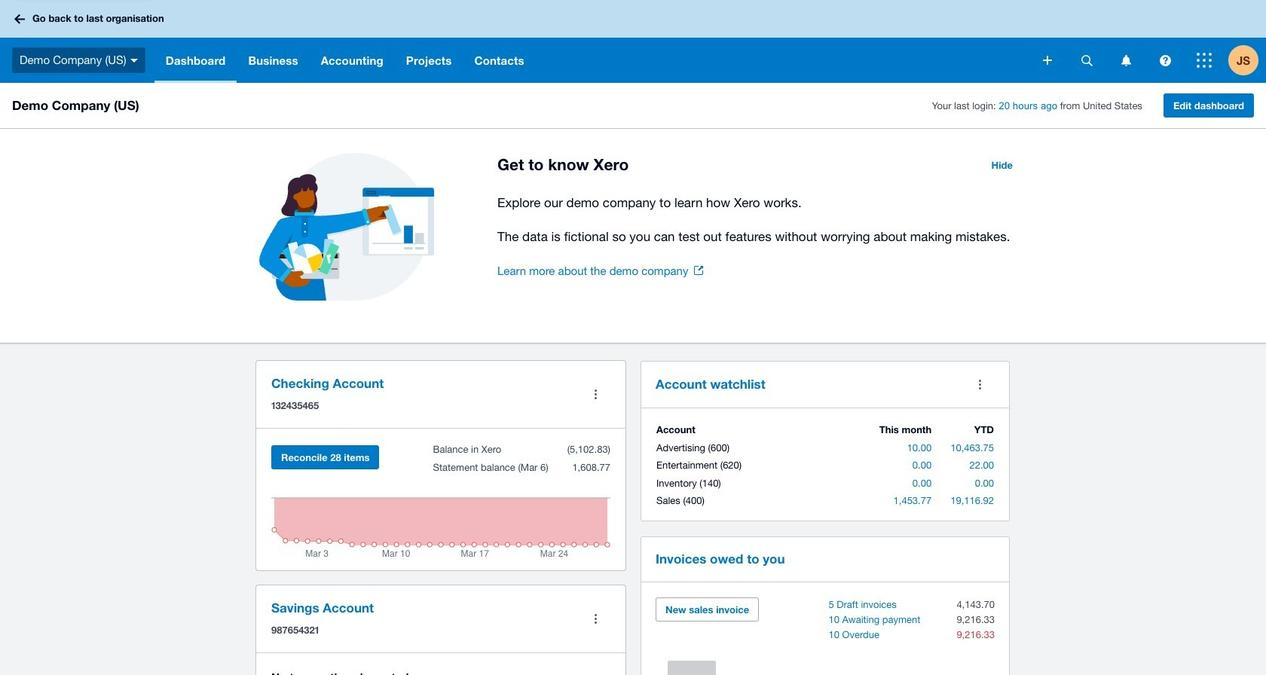 Task type: locate. For each thing, give the bounding box(es) containing it.
1 vertical spatial manage menu toggle image
[[580, 604, 611, 634]]

svg image
[[14, 14, 25, 24], [130, 59, 138, 62]]

1 vertical spatial svg image
[[130, 59, 138, 62]]

0 horizontal spatial svg image
[[14, 14, 25, 24]]

1 horizontal spatial svg image
[[130, 59, 138, 62]]

manage menu toggle image
[[580, 379, 611, 410], [580, 604, 611, 634]]

0 vertical spatial manage menu toggle image
[[580, 379, 611, 410]]

banner
[[0, 0, 1266, 83]]

svg image
[[1197, 53, 1212, 68], [1081, 55, 1093, 66], [1121, 55, 1131, 66], [1160, 55, 1171, 66], [1043, 56, 1052, 65]]



Task type: describe. For each thing, give the bounding box(es) containing it.
2 manage menu toggle image from the top
[[580, 604, 611, 634]]

0 vertical spatial svg image
[[14, 14, 25, 24]]

accounts watchlist options image
[[965, 369, 995, 399]]

intro banner body element
[[497, 192, 1022, 247]]

1 manage menu toggle image from the top
[[580, 379, 611, 410]]



Task type: vqa. For each thing, say whether or not it's contained in the screenshot.
middle svg icon
yes



